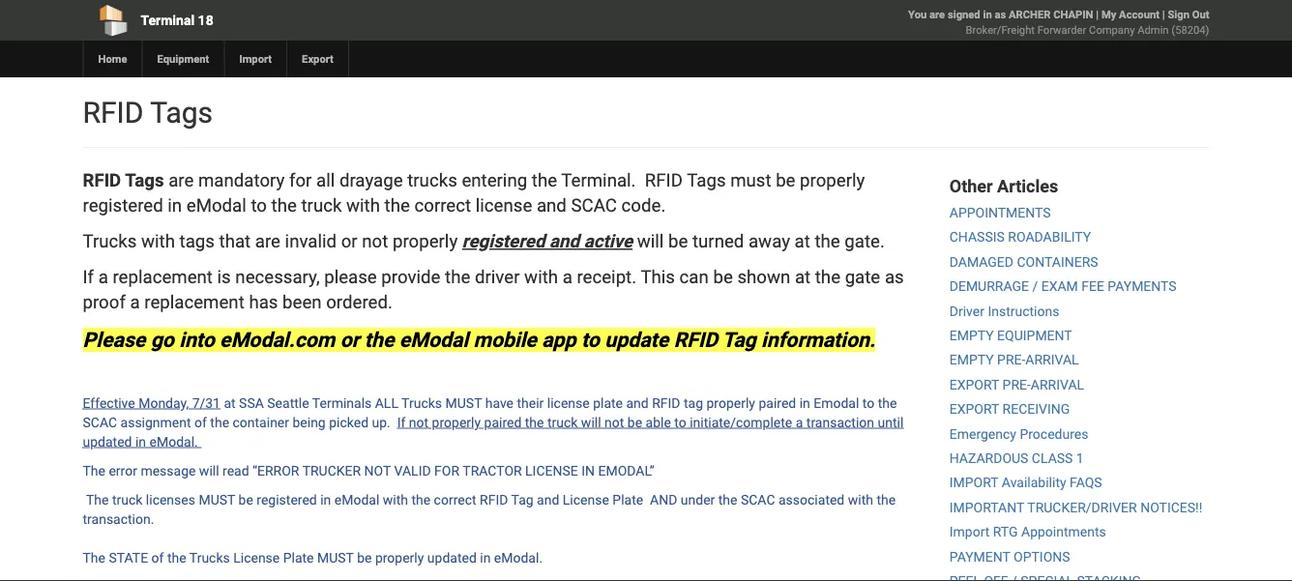 Task type: locate. For each thing, give the bounding box(es) containing it.
license
[[525, 463, 578, 479]]

tractor
[[463, 463, 522, 479]]

1 vertical spatial export
[[950, 401, 999, 417]]

import inside other articles appointments chassis roadability damaged containers demurrage / exam fee payments driver instructions empty equipment empty pre-arrival export pre-arrival export receiving emergency procedures hazardous class 1 import availability faqs important trucker/driver notices!! import rtg appointments payment options
[[950, 524, 990, 540]]

1 horizontal spatial paired
[[759, 395, 796, 411]]

2 vertical spatial the
[[83, 550, 105, 566]]

0 horizontal spatial will
[[199, 463, 219, 479]]

at
[[795, 231, 810, 252], [795, 266, 811, 287], [224, 395, 236, 411]]

0 horizontal spatial tag
[[511, 492, 534, 508]]

if right 'up.'
[[397, 415, 406, 431]]

demurrage / exam fee payments link
[[950, 279, 1177, 295]]

0 horizontal spatial registered
[[83, 195, 163, 216]]

for
[[289, 169, 312, 191]]

1 horizontal spatial tag
[[722, 328, 756, 352]]

truck up the license
[[547, 415, 578, 431]]

trucks up proof
[[83, 231, 137, 252]]

trucks right all
[[402, 395, 442, 411]]

and up able
[[626, 395, 649, 411]]

import left export link
[[239, 53, 272, 65]]

will down code.
[[637, 231, 664, 252]]

equipment
[[157, 53, 209, 65]]

to right 'app'
[[581, 328, 600, 352]]

0 vertical spatial pre-
[[997, 352, 1026, 368]]

truck down all
[[301, 195, 342, 216]]

1 horizontal spatial scac
[[571, 195, 617, 216]]

will left read
[[199, 463, 219, 479]]

1 vertical spatial truck
[[547, 415, 578, 431]]

2 horizontal spatial will
[[637, 231, 664, 252]]

turned
[[692, 231, 744, 252]]

2 vertical spatial must
[[317, 550, 354, 566]]

in left emodal
[[800, 395, 810, 411]]

valid
[[394, 463, 431, 479]]

code.
[[621, 195, 666, 216]]

0 horizontal spatial license
[[233, 550, 280, 566]]

if
[[83, 266, 94, 287], [397, 415, 406, 431]]

export up export receiving link
[[950, 377, 999, 393]]

availability
[[1002, 475, 1066, 491]]

2 vertical spatial emodal
[[334, 492, 379, 508]]

trucks with tags that are invalid or not properly registered and active will be turned away at the gate.
[[83, 231, 885, 252]]

import availability faqs link
[[950, 475, 1102, 491]]

be inside are mandatory for all drayage trucks entering the terminal.  rfid tags must be properly registered in emodal to the truck with the correct license and scac code.
[[776, 169, 796, 191]]

0 vertical spatial replacement
[[113, 266, 213, 287]]

license right their
[[547, 395, 590, 411]]

correct inside are mandatory for all drayage trucks entering the terminal.  rfid tags must be properly registered in emodal to the truck with the correct license and scac code.
[[414, 195, 471, 216]]

2 rfid tags from the top
[[83, 169, 164, 191]]

replacement
[[113, 266, 213, 287], [144, 292, 244, 313]]

1 vertical spatial correct
[[434, 492, 476, 508]]

1 | from the left
[[1096, 8, 1099, 21]]

are left mandatory
[[168, 169, 194, 191]]

message
[[141, 463, 196, 479]]

the down 'for'
[[271, 195, 297, 216]]

the left state at bottom
[[83, 550, 105, 566]]

exam
[[1041, 279, 1078, 295]]

truck up transaction. in the bottom left of the page
[[112, 492, 143, 508]]

scac
[[571, 195, 617, 216], [83, 415, 117, 431], [741, 492, 775, 508]]

export
[[302, 53, 334, 65]]

tags
[[150, 95, 213, 130], [125, 169, 164, 191], [687, 169, 726, 191]]

at right shown
[[795, 266, 811, 287]]

shown
[[737, 266, 790, 287]]

0 horizontal spatial truck
[[112, 492, 143, 508]]

0 vertical spatial are
[[930, 8, 945, 21]]

faqs
[[1070, 475, 1102, 491]]

the right state at bottom
[[167, 550, 186, 566]]

rfid inside the truck licenses must be registered in emodal with the correct rfid tag and license plate  and under the scac associated with the transaction.
[[480, 492, 508, 508]]

been
[[282, 292, 322, 313]]

updated down the truck licenses must be registered in emodal with the correct rfid tag and license plate  and under the scac associated with the transaction.
[[427, 550, 477, 566]]

2 horizontal spatial emodal
[[399, 328, 468, 352]]

0 vertical spatial empty
[[950, 328, 994, 344]]

empty down driver
[[950, 328, 994, 344]]

1 horizontal spatial must
[[317, 550, 354, 566]]

0 vertical spatial the
[[83, 463, 105, 479]]

properly up gate.
[[800, 169, 865, 191]]

a
[[98, 266, 108, 287], [563, 266, 572, 287], [130, 292, 140, 313], [796, 415, 803, 431]]

1 vertical spatial arrival
[[1031, 377, 1084, 393]]

1 vertical spatial at
[[795, 266, 811, 287]]

2 vertical spatial truck
[[112, 492, 143, 508]]

the right the associated
[[877, 492, 896, 508]]

export pre-arrival link
[[950, 377, 1084, 393]]

be inside if not properly paired the truck will not be able to initiate/complete a transaction until updated in emodal.
[[628, 415, 642, 431]]

emodal inside the truck licenses must be registered in emodal with the correct rfid tag and license plate  and under the scac associated with the transaction.
[[334, 492, 379, 508]]

1 horizontal spatial license
[[563, 492, 609, 508]]

0 vertical spatial license
[[563, 492, 609, 508]]

ssa
[[239, 395, 264, 411]]

1 horizontal spatial import
[[950, 524, 990, 540]]

0 vertical spatial emodal
[[186, 195, 246, 216]]

with down drayage at the left of the page
[[346, 195, 380, 216]]

0 horizontal spatial emodal.
[[149, 434, 198, 450]]

arrival up receiving
[[1031, 377, 1084, 393]]

trucker/driver
[[1027, 500, 1137, 516]]

plate down "error
[[283, 550, 314, 566]]

1 vertical spatial license
[[547, 395, 590, 411]]

a inside if not properly paired the truck will not be able to initiate/complete a transaction until updated in emodal.
[[796, 415, 803, 431]]

0 vertical spatial truck
[[301, 195, 342, 216]]

pre- down empty pre-arrival link
[[1003, 377, 1031, 393]]

active
[[584, 231, 633, 252]]

with inside if a replacement is necessary, please provide the driver with a receipt. this can be shown at the gate as proof a replacement has been ordered.
[[524, 266, 558, 287]]

with down "valid"
[[383, 492, 408, 508]]

2 horizontal spatial not
[[605, 415, 624, 431]]

registered inside are mandatory for all drayage trucks entering the terminal.  rfid tags must be properly registered in emodal to the truck with the correct license and scac code.
[[83, 195, 163, 216]]

0 vertical spatial scac
[[571, 195, 617, 216]]

appointments
[[950, 205, 1051, 221]]

plate down emodal"
[[613, 492, 643, 508]]

appointments
[[1021, 524, 1106, 540]]

sign
[[1168, 8, 1190, 21]]

export up emergency
[[950, 401, 999, 417]]

0 horizontal spatial not
[[362, 231, 388, 252]]

replacement up into
[[144, 292, 244, 313]]

0 horizontal spatial plate
[[283, 550, 314, 566]]

forwarder
[[1038, 24, 1087, 36]]

0 horizontal spatial |
[[1096, 8, 1099, 21]]

be down the error message will read "error trucker not valid for tractor license in emodal"
[[357, 550, 372, 566]]

in inside if not properly paired the truck will not be able to initiate/complete a transaction until updated in emodal.
[[135, 434, 146, 450]]

license down 'entering'
[[476, 195, 532, 216]]

1 vertical spatial empty
[[950, 352, 994, 368]]

in inside at ssa seattle terminals all trucks must have their license plate and rfid tag properly paired in emodal to the scac assignment of the container being picked up.
[[800, 395, 810, 411]]

or down ordered.
[[340, 328, 359, 352]]

0 vertical spatial correct
[[414, 195, 471, 216]]

the for the error message will read "error trucker not valid for tractor license in emodal"
[[83, 463, 105, 479]]

trucks down licenses
[[189, 550, 230, 566]]

error
[[109, 463, 137, 479]]

arrival down equipment
[[1026, 352, 1079, 368]]

2 empty from the top
[[950, 352, 994, 368]]

0 vertical spatial plate
[[613, 492, 643, 508]]

of right state at bottom
[[151, 550, 164, 566]]

at right away
[[795, 231, 810, 252]]

the state of the trucks license plate must be properly updated in emodal.
[[83, 550, 543, 566]]

emodal. inside if not properly paired the truck will not be able to initiate/complete a transaction until updated in emodal.
[[149, 434, 198, 450]]

at left ssa
[[224, 395, 236, 411]]

1 vertical spatial the
[[86, 492, 109, 508]]

in down assignment
[[135, 434, 146, 450]]

1 vertical spatial import
[[950, 524, 990, 540]]

truck inside are mandatory for all drayage trucks entering the terminal.  rfid tags must be properly registered in emodal to the truck with the correct license and scac code.
[[301, 195, 342, 216]]

must down read
[[199, 492, 235, 508]]

if up proof
[[83, 266, 94, 287]]

|
[[1096, 8, 1099, 21], [1162, 8, 1165, 21]]

or right invalid
[[341, 231, 358, 252]]

1 horizontal spatial trucks
[[189, 550, 230, 566]]

out
[[1192, 8, 1210, 21]]

terminal
[[141, 12, 195, 28]]

0 vertical spatial export
[[950, 377, 999, 393]]

0 horizontal spatial updated
[[83, 434, 132, 450]]

tag inside the truck licenses must be registered in emodal with the correct rfid tag and license plate  and under the scac associated with the transaction.
[[511, 492, 534, 508]]

"error
[[252, 463, 299, 479]]

must down trucker
[[317, 550, 354, 566]]

for
[[434, 463, 460, 479]]

2 horizontal spatial are
[[930, 8, 945, 21]]

the left driver
[[445, 266, 470, 287]]

2 horizontal spatial must
[[445, 395, 482, 411]]

payments
[[1108, 279, 1177, 295]]

effective
[[83, 395, 135, 411]]

a left the receipt.
[[563, 266, 572, 287]]

1 vertical spatial tag
[[511, 492, 534, 508]]

in
[[581, 463, 595, 479]]

to right emodal
[[863, 395, 875, 411]]

in inside you are signed in as archer chapin | my account | sign out broker/freight forwarder company admin (58204)
[[983, 8, 992, 21]]

will inside if not properly paired the truck will not be able to initiate/complete a transaction until updated in emodal.
[[581, 415, 601, 431]]

0 horizontal spatial of
[[151, 550, 164, 566]]

0 vertical spatial must
[[445, 395, 482, 411]]

1 vertical spatial must
[[199, 492, 235, 508]]

0 horizontal spatial are
[[168, 169, 194, 191]]

if inside if a replacement is necessary, please provide the driver with a receipt. this can be shown at the gate as proof a replacement has been ordered.
[[83, 266, 94, 287]]

be down read
[[238, 492, 253, 508]]

notices!!
[[1141, 500, 1203, 516]]

associated
[[779, 492, 845, 508]]

be right can
[[713, 266, 733, 287]]

must inside at ssa seattle terminals all trucks must have their license plate and rfid tag properly paired in emodal to the scac assignment of the container being picked up.
[[445, 395, 482, 411]]

| left sign
[[1162, 8, 1165, 21]]

1 horizontal spatial |
[[1162, 8, 1165, 21]]

and inside are mandatory for all drayage trucks entering the terminal.  rfid tags must be properly registered in emodal to the truck with the correct license and scac code.
[[537, 195, 567, 216]]

not for truck
[[605, 415, 624, 431]]

the inside if not properly paired the truck will not be able to initiate/complete a transaction until updated in emodal.
[[525, 415, 544, 431]]

scac up active
[[571, 195, 617, 216]]

be
[[776, 169, 796, 191], [668, 231, 688, 252], [713, 266, 733, 287], [628, 415, 642, 431], [238, 492, 253, 508], [357, 550, 372, 566]]

can
[[680, 266, 709, 287]]

truck inside the truck licenses must be registered in emodal with the correct rfid tag and license plate  and under the scac associated with the transaction.
[[112, 492, 143, 508]]

of down 7/31
[[194, 415, 207, 431]]

0 vertical spatial as
[[995, 8, 1006, 21]]

2 vertical spatial are
[[255, 231, 280, 252]]

in down the truck licenses must be registered in emodal with the correct rfid tag and license plate  and under the scac associated with the transaction.
[[480, 550, 491, 566]]

not down plate
[[605, 415, 624, 431]]

home
[[98, 53, 127, 65]]

my account link
[[1102, 8, 1160, 21]]

0 horizontal spatial if
[[83, 266, 94, 287]]

1 vertical spatial replacement
[[144, 292, 244, 313]]

must
[[445, 395, 482, 411], [199, 492, 235, 508], [317, 550, 354, 566]]

0 horizontal spatial as
[[885, 266, 904, 287]]

1 horizontal spatial of
[[194, 415, 207, 431]]

emodal.com
[[220, 328, 335, 352]]

in up broker/freight
[[983, 8, 992, 21]]

not up provide
[[362, 231, 388, 252]]

properly inside at ssa seattle terminals all trucks must have their license plate and rfid tag properly paired in emodal to the scac assignment of the container being picked up.
[[707, 395, 755, 411]]

mobile
[[473, 328, 537, 352]]

1 horizontal spatial registered
[[257, 492, 317, 508]]

under
[[681, 492, 715, 508]]

1 vertical spatial registered
[[462, 231, 545, 252]]

archer
[[1009, 8, 1051, 21]]

2 vertical spatial trucks
[[189, 550, 230, 566]]

be right must
[[776, 169, 796, 191]]

app
[[542, 328, 576, 352]]

0 vertical spatial license
[[476, 195, 532, 216]]

correct
[[414, 195, 471, 216], [434, 492, 476, 508]]

scac left the associated
[[741, 492, 775, 508]]

with right driver
[[524, 266, 558, 287]]

| left my
[[1096, 8, 1099, 21]]

to
[[251, 195, 267, 216], [581, 328, 600, 352], [863, 395, 875, 411], [674, 415, 686, 431]]

1 horizontal spatial will
[[581, 415, 601, 431]]

2 horizontal spatial trucks
[[402, 395, 442, 411]]

if inside if not properly paired the truck will not be able to initiate/complete a transaction until updated in emodal.
[[397, 415, 406, 431]]

ordered.
[[326, 292, 393, 313]]

0 horizontal spatial import
[[239, 53, 272, 65]]

trucker
[[302, 463, 361, 479]]

are inside are mandatory for all drayage trucks entering the terminal.  rfid tags must be properly registered in emodal to the truck with the correct license and scac code.
[[168, 169, 194, 191]]

1 vertical spatial trucks
[[402, 395, 442, 411]]

the down their
[[525, 415, 544, 431]]

1 horizontal spatial if
[[397, 415, 406, 431]]

tag down the license
[[511, 492, 534, 508]]

of
[[194, 415, 207, 431], [151, 550, 164, 566]]

1 horizontal spatial plate
[[613, 492, 643, 508]]

in up tags
[[168, 195, 182, 216]]

driver instructions link
[[950, 303, 1059, 319]]

1 rfid tags from the top
[[83, 95, 213, 130]]

the
[[83, 463, 105, 479], [86, 492, 109, 508], [83, 550, 105, 566]]

initiate/complete
[[690, 415, 792, 431]]

invalid
[[285, 231, 337, 252]]

properly inside are mandatory for all drayage trucks entering the terminal.  rfid tags must be properly registered in emodal to the truck with the correct license and scac code.
[[800, 169, 865, 191]]

0 vertical spatial emodal.
[[149, 434, 198, 450]]

rfid inside at ssa seattle terminals all trucks must have their license plate and rfid tag properly paired in emodal to the scac assignment of the container being picked up.
[[652, 395, 680, 411]]

broker/freight
[[966, 24, 1035, 36]]

will down plate
[[581, 415, 601, 431]]

plate
[[613, 492, 643, 508], [283, 550, 314, 566]]

emodal down provide
[[399, 328, 468, 352]]

terminals
[[312, 395, 372, 411]]

driver
[[950, 303, 985, 319]]

2 vertical spatial at
[[224, 395, 236, 411]]

tag down shown
[[722, 328, 756, 352]]

license down "error
[[233, 550, 280, 566]]

0 vertical spatial tag
[[722, 328, 756, 352]]

properly down "valid"
[[375, 550, 424, 566]]

properly up initiate/complete
[[707, 395, 755, 411]]

paired up initiate/complete
[[759, 395, 796, 411]]

necessary, please
[[235, 266, 377, 287]]

trucks inside at ssa seattle terminals all trucks must have their license plate and rfid tag properly paired in emodal to the scac assignment of the container being picked up.
[[402, 395, 442, 411]]

must left have
[[445, 395, 482, 411]]

scac inside at ssa seattle terminals all trucks must have their license plate and rfid tag properly paired in emodal to the scac assignment of the container being picked up.
[[83, 415, 117, 431]]

properly up "for"
[[432, 415, 481, 431]]

emodal.
[[149, 434, 198, 450], [494, 550, 543, 566]]

0 horizontal spatial trucks
[[83, 231, 137, 252]]

0 vertical spatial will
[[637, 231, 664, 252]]

import
[[239, 53, 272, 65], [950, 524, 990, 540]]

not
[[364, 463, 391, 479]]

be left able
[[628, 415, 642, 431]]

to right able
[[674, 415, 686, 431]]

1 vertical spatial or
[[340, 328, 359, 352]]

1 vertical spatial plate
[[283, 550, 314, 566]]

1 horizontal spatial as
[[995, 8, 1006, 21]]

emodal down the error message will read "error trucker not valid for tractor license in emodal"
[[334, 492, 379, 508]]

the left error
[[83, 463, 105, 479]]

emodal. down assignment
[[149, 434, 198, 450]]

arrival
[[1026, 352, 1079, 368], [1031, 377, 1084, 393]]

and up trucks with tags that are invalid or not properly registered and active will be turned away at the gate.
[[537, 195, 567, 216]]

2 horizontal spatial scac
[[741, 492, 775, 508]]

to inside if not properly paired the truck will not be able to initiate/complete a transaction until updated in emodal.
[[674, 415, 686, 431]]

properly up provide
[[393, 231, 458, 252]]

2 horizontal spatial truck
[[547, 415, 578, 431]]

1 vertical spatial pre-
[[1003, 377, 1031, 393]]

license
[[563, 492, 609, 508], [233, 550, 280, 566]]

1 vertical spatial emodal
[[399, 328, 468, 352]]

0 vertical spatial rfid tags
[[83, 95, 213, 130]]

provide
[[381, 266, 441, 287]]

the
[[532, 169, 557, 191], [271, 195, 297, 216], [385, 195, 410, 216], [815, 231, 840, 252], [445, 266, 470, 287], [815, 266, 841, 287], [364, 328, 394, 352], [878, 395, 897, 411], [210, 415, 229, 431], [525, 415, 544, 431], [411, 492, 431, 508], [718, 492, 737, 508], [877, 492, 896, 508], [167, 550, 186, 566]]

emodal down mandatory
[[186, 195, 246, 216]]

0 horizontal spatial must
[[199, 492, 235, 508]]

emodal. down the truck licenses must be registered in emodal with the correct rfid tag and license plate  and under the scac associated with the transaction.
[[494, 550, 543, 566]]

at inside at ssa seattle terminals all trucks must have their license plate and rfid tag properly paired in emodal to the scac assignment of the container being picked up.
[[224, 395, 236, 411]]

the inside the truck licenses must be registered in emodal with the correct rfid tag and license plate  and under the scac associated with the transaction.
[[86, 492, 109, 508]]

pre-
[[997, 352, 1026, 368], [1003, 377, 1031, 393]]

1 vertical spatial are
[[168, 169, 194, 191]]

1 vertical spatial updated
[[427, 550, 477, 566]]

are right 'that'
[[255, 231, 280, 252]]

1 horizontal spatial emodal
[[334, 492, 379, 508]]

until
[[878, 415, 904, 431]]

paired inside if not properly paired the truck will not be able to initiate/complete a transaction until updated in emodal.
[[484, 415, 522, 431]]

license down the in
[[563, 492, 609, 508]]

in inside the truck licenses must be registered in emodal with the correct rfid tag and license plate  and under the scac associated with the transaction.
[[320, 492, 331, 508]]

to inside at ssa seattle terminals all trucks must have their license plate and rfid tag properly paired in emodal to the scac assignment of the container being picked up.
[[863, 395, 875, 411]]

as up broker/freight
[[995, 8, 1006, 21]]

pre- down empty equipment link in the right of the page
[[997, 352, 1026, 368]]

to down mandatory
[[251, 195, 267, 216]]

0 vertical spatial updated
[[83, 434, 132, 450]]

1 vertical spatial as
[[885, 266, 904, 287]]

18
[[198, 12, 213, 28]]

empty down empty equipment link in the right of the page
[[950, 352, 994, 368]]

1 vertical spatial scac
[[83, 415, 117, 431]]

0 horizontal spatial paired
[[484, 415, 522, 431]]

2 vertical spatial registered
[[257, 492, 317, 508]]

0 vertical spatial of
[[194, 415, 207, 431]]

paired inside at ssa seattle terminals all trucks must have their license plate and rfid tag properly paired in emodal to the scac assignment of the container being picked up.
[[759, 395, 796, 411]]



Task type: vqa. For each thing, say whether or not it's contained in the screenshot.
the topmost OR
yes



Task type: describe. For each thing, give the bounding box(es) containing it.
and left active
[[549, 231, 579, 252]]

scac inside are mandatory for all drayage trucks entering the terminal.  rfid tags must be properly registered in emodal to the truck with the correct license and scac code.
[[571, 195, 617, 216]]

chapin
[[1053, 8, 1093, 21]]

please go into emodal.com or the emodal mobile app to update rfid tag information.
[[83, 328, 875, 352]]

with left tags
[[141, 231, 175, 252]]

import
[[950, 475, 999, 491]]

tag for information.
[[722, 328, 756, 352]]

1 empty from the top
[[950, 328, 994, 344]]

picked
[[329, 415, 369, 431]]

the down drayage at the left of the page
[[385, 195, 410, 216]]

state
[[109, 550, 148, 566]]

1 export from the top
[[950, 377, 999, 393]]

home link
[[83, 41, 142, 77]]

the down "valid"
[[411, 492, 431, 508]]

the left gate.
[[815, 231, 840, 252]]

are mandatory for all drayage trucks entering the terminal.  rfid tags must be properly registered in emodal to the truck with the correct license and scac code.
[[83, 169, 865, 216]]

1 horizontal spatial not
[[409, 415, 429, 431]]

options
[[1014, 549, 1070, 565]]

tags
[[180, 231, 215, 252]]

if for a
[[83, 266, 94, 287]]

0 vertical spatial trucks
[[83, 231, 137, 252]]

into
[[179, 328, 215, 352]]

2 horizontal spatial registered
[[462, 231, 545, 252]]

properly inside if not properly paired the truck will not be able to initiate/complete a transaction until updated in emodal.
[[432, 415, 481, 431]]

1 horizontal spatial emodal.
[[494, 550, 543, 566]]

emodal"
[[598, 463, 654, 479]]

my
[[1102, 8, 1116, 21]]

be up can
[[668, 231, 688, 252]]

roadability
[[1008, 229, 1091, 245]]

empty pre-arrival link
[[950, 352, 1079, 368]]

1 horizontal spatial updated
[[427, 550, 477, 566]]

plate inside the truck licenses must be registered in emodal with the correct rfid tag and license plate  and under the scac associated with the transaction.
[[613, 492, 643, 508]]

payment options link
[[950, 549, 1070, 565]]

account
[[1119, 8, 1160, 21]]

the down 7/31
[[210, 415, 229, 431]]

demurrage
[[950, 279, 1029, 295]]

/
[[1032, 279, 1038, 295]]

truck inside if not properly paired the truck will not be able to initiate/complete a transaction until updated in emodal.
[[547, 415, 578, 431]]

with inside are mandatory for all drayage trucks entering the terminal.  rfid tags must be properly registered in emodal to the truck with the correct license and scac code.
[[346, 195, 380, 216]]

important trucker/driver notices!! link
[[950, 500, 1203, 516]]

chassis roadability link
[[950, 229, 1091, 245]]

correct inside the truck licenses must be registered in emodal with the correct rfid tag and license plate  and under the scac associated with the transaction.
[[434, 492, 476, 508]]

the right 'entering'
[[532, 169, 557, 191]]

other articles appointments chassis roadability damaged containers demurrage / exam fee payments driver instructions empty equipment empty pre-arrival export pre-arrival export receiving emergency procedures hazardous class 1 import availability faqs important trucker/driver notices!! import rtg appointments payment options
[[950, 176, 1203, 565]]

1 vertical spatial license
[[233, 550, 280, 566]]

read
[[222, 463, 249, 479]]

gate
[[845, 266, 880, 287]]

equipment link
[[142, 41, 224, 77]]

is
[[217, 266, 231, 287]]

emergency
[[950, 426, 1017, 442]]

has
[[249, 292, 278, 313]]

transaction.
[[83, 511, 154, 527]]

away
[[749, 231, 790, 252]]

be inside if a replacement is necessary, please provide the driver with a receipt. this can be shown at the gate as proof a replacement has been ordered.
[[713, 266, 733, 287]]

the left gate
[[815, 266, 841, 287]]

and inside at ssa seattle terminals all trucks must have their license plate and rfid tag properly paired in emodal to the scac assignment of the container being picked up.
[[626, 395, 649, 411]]

admin
[[1138, 24, 1169, 36]]

this
[[641, 266, 675, 287]]

emodal inside are mandatory for all drayage trucks entering the terminal.  rfid tags must be properly registered in emodal to the truck with the correct license and scac code.
[[186, 195, 246, 216]]

tag
[[684, 395, 703, 411]]

2 | from the left
[[1162, 8, 1165, 21]]

the down ordered.
[[364, 328, 394, 352]]

not for invalid
[[362, 231, 388, 252]]

and inside the truck licenses must be registered in emodal with the correct rfid tag and license plate  and under the scac associated with the transaction.
[[537, 492, 559, 508]]

damaged containers link
[[950, 254, 1098, 270]]

emodal
[[814, 395, 859, 411]]

you are signed in as archer chapin | my account | sign out broker/freight forwarder company admin (58204)
[[908, 8, 1210, 36]]

plate
[[593, 395, 623, 411]]

effective monday, 7/31
[[83, 395, 221, 411]]

entering
[[462, 169, 527, 191]]

fee
[[1082, 279, 1104, 295]]

rfid inside are mandatory for all drayage trucks entering the terminal.  rfid tags must be properly registered in emodal to the truck with the correct license and scac code.
[[645, 169, 683, 191]]

(58204)
[[1172, 24, 1210, 36]]

monday,
[[138, 395, 189, 411]]

empty equipment link
[[950, 328, 1072, 344]]

0 vertical spatial or
[[341, 231, 358, 252]]

registered inside the truck licenses must be registered in emodal with the correct rfid tag and license plate  and under the scac associated with the transaction.
[[257, 492, 317, 508]]

trucks
[[407, 169, 457, 191]]

if not properly paired the truck will not be able to initiate/complete a transaction until updated in emodal.
[[83, 415, 904, 450]]

the right under
[[718, 492, 737, 508]]

signed
[[948, 8, 980, 21]]

as inside you are signed in as archer chapin | my account | sign out broker/freight forwarder company admin (58204)
[[995, 8, 1006, 21]]

all
[[375, 395, 398, 411]]

if a replacement is necessary, please provide the driver with a receipt. this can be shown at the gate as proof a replacement has been ordered.
[[83, 266, 904, 313]]

company
[[1089, 24, 1135, 36]]

update
[[605, 328, 669, 352]]

1 vertical spatial of
[[151, 550, 164, 566]]

0 vertical spatial arrival
[[1026, 352, 1079, 368]]

gate.
[[845, 231, 885, 252]]

license inside the truck licenses must be registered in emodal with the correct rfid tag and license plate  and under the scac associated with the transaction.
[[563, 492, 609, 508]]

articles
[[997, 176, 1058, 196]]

2 export from the top
[[950, 401, 999, 417]]

up.
[[372, 415, 391, 431]]

to inside are mandatory for all drayage trucks entering the terminal.  rfid tags must be properly registered in emodal to the truck with the correct license and scac code.
[[251, 195, 267, 216]]

a right proof
[[130, 292, 140, 313]]

able
[[646, 415, 671, 431]]

license inside are mandatory for all drayage trucks entering the terminal.  rfid tags must be properly registered in emodal to the truck with the correct license and scac code.
[[476, 195, 532, 216]]

being
[[293, 415, 326, 431]]

the up until in the bottom of the page
[[878, 395, 897, 411]]

import link
[[224, 41, 286, 77]]

that
[[219, 231, 251, 252]]

0 vertical spatial import
[[239, 53, 272, 65]]

receiving
[[1003, 401, 1070, 417]]

the truck licenses must be registered in emodal with the correct rfid tag and license plate  and under the scac associated with the transaction.
[[83, 492, 896, 527]]

0 vertical spatial at
[[795, 231, 810, 252]]

are inside you are signed in as archer chapin | my account | sign out broker/freight forwarder company admin (58204)
[[930, 8, 945, 21]]

the for the state of the trucks license plate must be properly updated in emodal.
[[83, 550, 105, 566]]

chassis
[[950, 229, 1005, 245]]

in inside are mandatory for all drayage trucks entering the terminal.  rfid tags must be properly registered in emodal to the truck with the correct license and scac code.
[[168, 195, 182, 216]]

a up proof
[[98, 266, 108, 287]]

with right the associated
[[848, 492, 873, 508]]

updated inside if not properly paired the truck will not be able to initiate/complete a transaction until updated in emodal.
[[83, 434, 132, 450]]

as inside if a replacement is necessary, please provide the driver with a receipt. this can be shown at the gate as proof a replacement has been ordered.
[[885, 266, 904, 287]]

7/31
[[192, 395, 221, 411]]

scac inside the truck licenses must be registered in emodal with the correct rfid tag and license plate  and under the scac associated with the transaction.
[[741, 492, 775, 508]]

the for the truck licenses must be registered in emodal with the correct rfid tag and license plate  and under the scac associated with the transaction.
[[86, 492, 109, 508]]

at inside if a replacement is necessary, please provide the driver with a receipt. this can be shown at the gate as proof a replacement has been ordered.
[[795, 266, 811, 287]]

seattle
[[267, 395, 309, 411]]

transaction
[[806, 415, 874, 431]]

assignment
[[120, 415, 191, 431]]

emergency procedures link
[[950, 426, 1089, 442]]

license inside at ssa seattle terminals all trucks must have their license plate and rfid tag properly paired in emodal to the scac assignment of the container being picked up.
[[547, 395, 590, 411]]

tag for and
[[511, 492, 534, 508]]

sign out link
[[1168, 8, 1210, 21]]

of inside at ssa seattle terminals all trucks must have their license plate and rfid tag properly paired in emodal to the scac assignment of the container being picked up.
[[194, 415, 207, 431]]

must inside the truck licenses must be registered in emodal with the correct rfid tag and license plate  and under the scac associated with the transaction.
[[199, 492, 235, 508]]

class
[[1032, 451, 1073, 466]]

proof
[[83, 292, 126, 313]]

if for not
[[397, 415, 406, 431]]

terminal 18 link
[[83, 0, 535, 41]]

instructions
[[988, 303, 1059, 319]]

tags inside are mandatory for all drayage trucks entering the terminal.  rfid tags must be properly registered in emodal to the truck with the correct license and scac code.
[[687, 169, 726, 191]]

you
[[908, 8, 927, 21]]

be inside the truck licenses must be registered in emodal with the correct rfid tag and license plate  and under the scac associated with the transaction.
[[238, 492, 253, 508]]

drayage
[[339, 169, 403, 191]]

damaged
[[950, 254, 1014, 270]]



